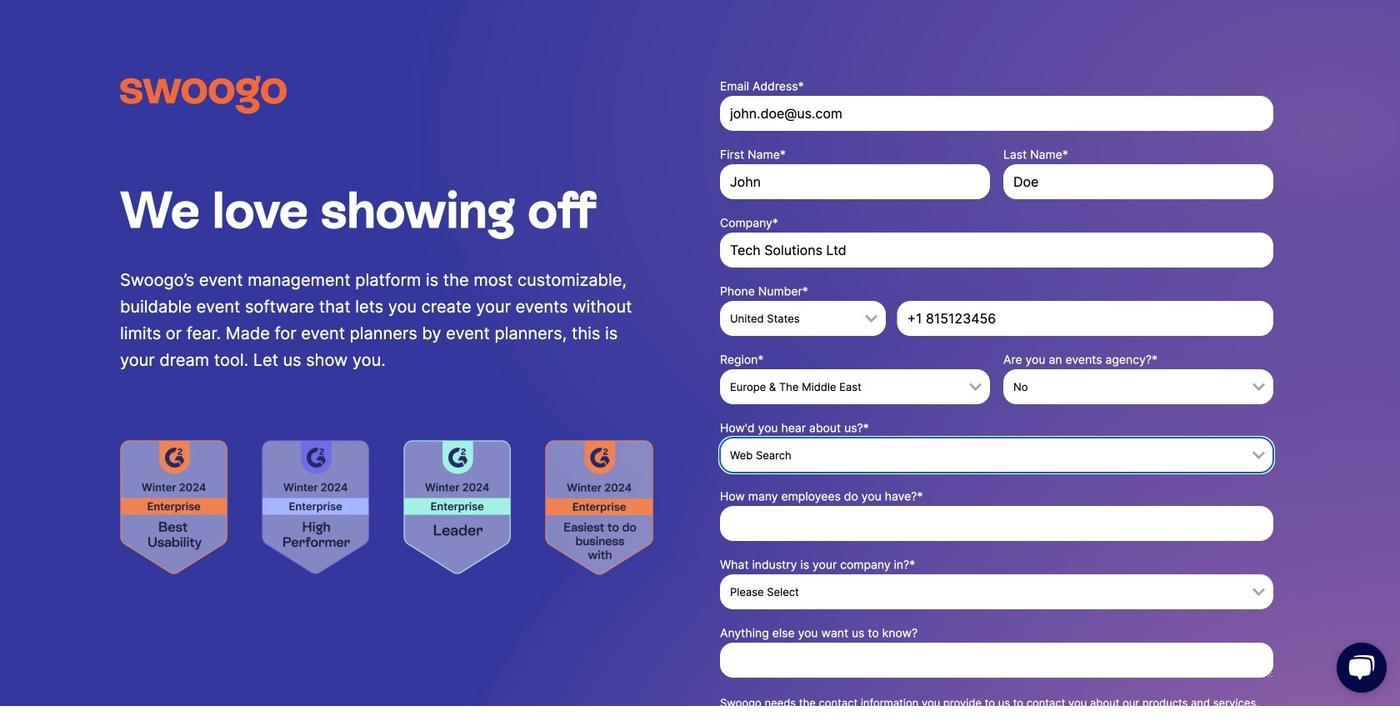 Task type: describe. For each thing, give the bounding box(es) containing it.
swoogo g2 review: enterprises say swoogo is easy to do business with image
[[545, 440, 654, 575]]

Work email address email field
[[720, 96, 1274, 131]]

swoogo g2 review: enterprise leader image
[[404, 440, 512, 574]]

chat widget region
[[1317, 626, 1401, 706]]

swoogo g2 review: enterprise high performer image
[[262, 440, 370, 574]]

Company name text field
[[720, 233, 1274, 268]]



Task type: locate. For each thing, give the bounding box(es) containing it.
dialog
[[0, 0, 1401, 706]]

None text field
[[720, 164, 991, 199]]

None number field
[[720, 506, 1274, 541]]

None text field
[[1004, 164, 1274, 199], [720, 643, 1274, 678], [1004, 164, 1274, 199], [720, 643, 1274, 678]]

swoogo g2 review: enterprise best usability image
[[120, 440, 228, 574]]

None telephone field
[[898, 301, 1274, 336]]



